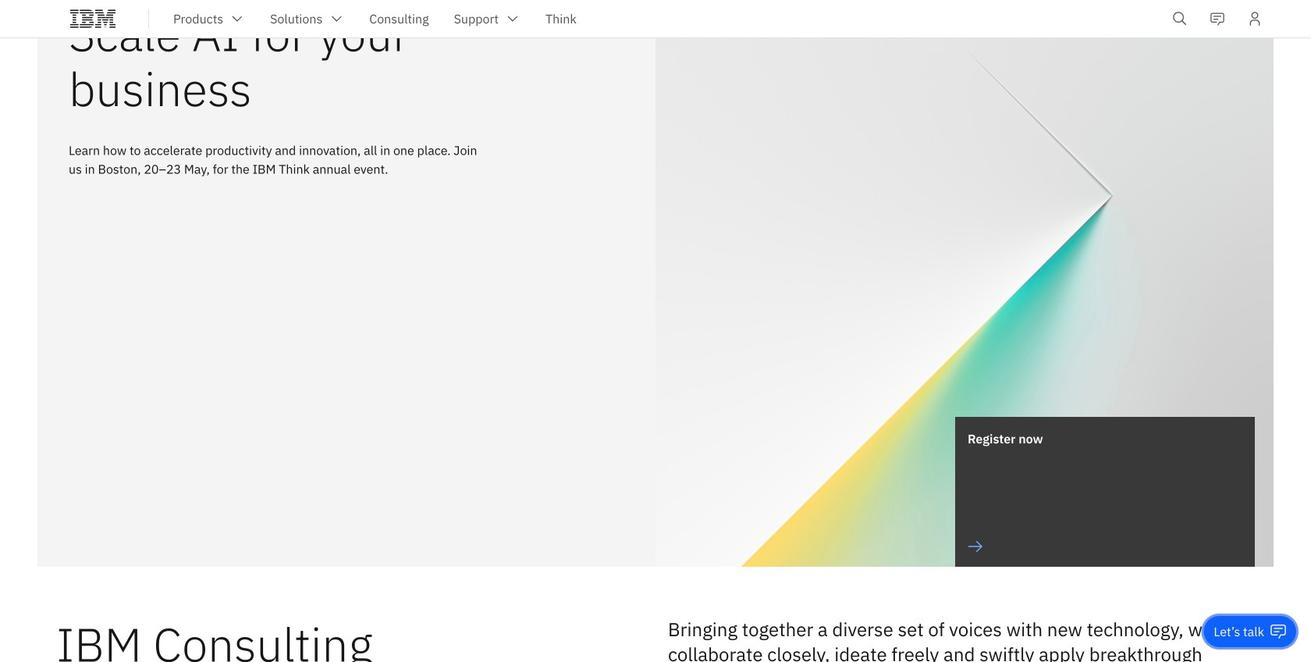 Task type: locate. For each thing, give the bounding box(es) containing it.
let's talk element
[[1215, 623, 1265, 640]]



Task type: vqa. For each thing, say whether or not it's contained in the screenshot.
the Let's talk element
yes



